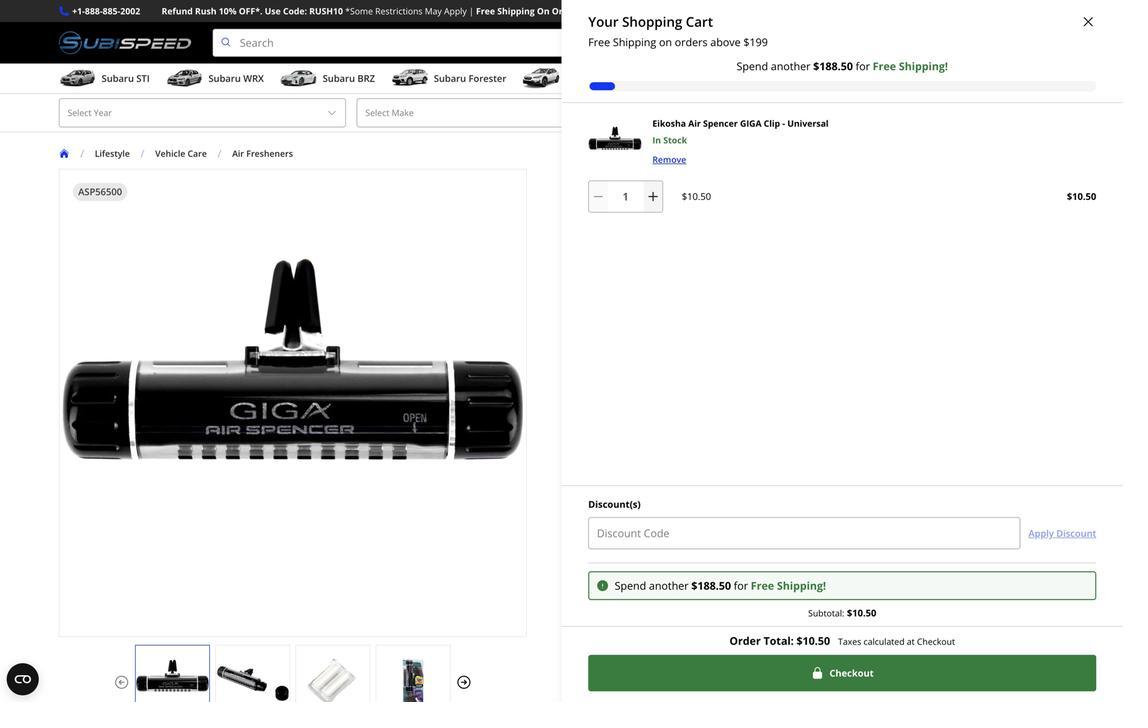 Task type: vqa. For each thing, say whether or not it's contained in the screenshot.
the rightmost 'Shipping'
yes



Task type: describe. For each thing, give the bounding box(es) containing it.
for inside this part is new and carries a full manufacturer warranty. see manufacturer's website for additional details.
[[687, 582, 702, 597]]

vehicle care
[[155, 147, 207, 160]]

0 vertical spatial spend another $ 188.50 for free shipping!
[[737, 59, 948, 73]]

a inside this part is new and carries a full manufacturer warranty. see manufacturer's website for additional details.
[[848, 565, 854, 579]]

2 empty star image from the left
[[602, 196, 614, 208]]

shopping
[[622, 12, 683, 31]]

/ for vehicle care
[[141, 146, 145, 161]]

review
[[667, 196, 694, 208]]

lifestyle
[[95, 147, 130, 160]]

order
[[730, 633, 761, 648]]

warranty:
[[652, 565, 706, 579]]

calculated
[[864, 635, 905, 647]]

and
[[790, 565, 809, 579]]

care
[[188, 147, 207, 160]]

free shipping on orders above $ 199
[[588, 35, 768, 49]]

2 vertical spatial -
[[656, 483, 659, 496]]

part
[[635, 483, 654, 496]]

/ for air fresheners
[[218, 146, 222, 161]]

air fresheners
[[232, 147, 293, 160]]

website
[[646, 582, 685, 597]]

on
[[537, 5, 550, 17]]

vehicle
[[155, 147, 185, 160]]

|
[[469, 5, 474, 17]]

0 vertical spatial checkout
[[917, 635, 955, 647]]

refund rush 10% off*. use code: rush10 *some restrictions may apply | free shipping on orders over $199
[[162, 5, 627, 17]]

2 horizontal spatial for
[[856, 59, 870, 73]]

checkout inside checkout "button"
[[830, 667, 874, 679]]

*some
[[345, 5, 373, 17]]

this
[[709, 565, 729, 579]]

Discount Code field
[[588, 517, 1021, 549]]

compatibility
[[719, 483, 775, 496]]

888-
[[85, 5, 103, 17]]

eikosha for eikosha air spencer giga clip - universal
[[567, 171, 617, 189]]

1 horizontal spatial for
[[734, 578, 748, 593]]

shipping inside your shopping cart 'dialog'
[[613, 35, 656, 49]]

+1-888-885-2002 link
[[72, 4, 140, 18]]

off*.
[[239, 5, 263, 17]]

1 empty star image from the left
[[590, 196, 602, 208]]

1 vertical spatial spend another $ 188.50 for free shipping!
[[615, 578, 826, 593]]

in
[[653, 134, 661, 146]]

eikosha air spencer giga clip - universal link
[[653, 117, 829, 129]]

1 horizontal spatial 188.50
[[820, 59, 853, 73]]

+1-888-885-2002
[[72, 5, 140, 17]]

orders
[[552, 5, 582, 17]]

is
[[755, 565, 763, 579]]

giga for eikosha air spencer giga clip - universal
[[698, 171, 730, 189]]

see
[[997, 565, 1015, 579]]

10%
[[219, 5, 237, 17]]

0 horizontal spatial shipping
[[497, 5, 535, 17]]

remove button
[[653, 152, 686, 167]]

write a review link
[[636, 196, 694, 208]]

1 horizontal spatial shipping!
[[899, 59, 948, 73]]

your
[[588, 12, 619, 31]]

additional
[[704, 582, 754, 597]]

199
[[750, 35, 768, 49]]

manufacturer
[[875, 565, 944, 579]]

before
[[777, 483, 806, 496]]

clip for eikosha air spencer giga clip - universal
[[733, 171, 758, 189]]

0 horizontal spatial another
[[649, 578, 689, 593]]

taxes calculated at checkout
[[838, 635, 955, 647]]

at
[[907, 635, 915, 647]]

subtotal: $10.50
[[808, 607, 877, 619]]

remove
[[653, 153, 686, 165]]

write
[[636, 196, 658, 208]]

0 horizontal spatial shipping!
[[777, 578, 826, 593]]

search input field
[[212, 29, 982, 57]]

increment image
[[647, 190, 660, 203]]

purchase
[[809, 483, 849, 496]]

885-
[[103, 5, 120, 17]]

this part is new and carries a full manufacturer warranty. see manufacturer's website for additional details.
[[567, 565, 1015, 597]]

checkout link
[[588, 655, 1097, 691]]

your shopping cart
[[588, 12, 713, 31]]

order total: $10.50
[[730, 633, 830, 648]]



Task type: locate. For each thing, give the bounding box(es) containing it.
part
[[732, 565, 753, 579]]

empty star image right "decrement" icon
[[614, 196, 626, 208]]

details.
[[757, 582, 793, 597]]

1 vertical spatial -
[[761, 171, 765, 189]]

spend down 199
[[737, 59, 768, 73]]

1 horizontal spatial /
[[141, 146, 145, 161]]

1 / from the left
[[80, 146, 84, 161]]

0 horizontal spatial spend
[[615, 578, 646, 593]]

0 horizontal spatial air
[[232, 147, 244, 160]]

$199
[[607, 5, 627, 17]]

0 horizontal spatial /
[[80, 146, 84, 161]]

discount(s)
[[588, 498, 641, 510]]

checkout down taxes
[[830, 667, 874, 679]]

vehicle care link
[[155, 147, 218, 160], [155, 147, 207, 160]]

use
[[265, 5, 281, 17]]

2 horizontal spatial /
[[218, 146, 222, 161]]

free
[[476, 5, 495, 17], [588, 35, 610, 49], [873, 59, 896, 73], [751, 578, 774, 593]]

1 vertical spatial giga
[[698, 171, 730, 189]]

shipping left on
[[497, 5, 535, 17]]

2 / from the left
[[141, 146, 145, 161]]

a
[[660, 196, 665, 208], [848, 565, 854, 579]]

shipping!
[[899, 59, 948, 73], [777, 578, 826, 593]]

spencer up the eikosha air spencer giga clip - universal on the right top of page
[[703, 117, 738, 129]]

2 vertical spatial universal
[[590, 483, 632, 496]]

1 horizontal spatial checkout
[[917, 635, 955, 647]]

2 vertical spatial air
[[620, 171, 639, 189]]

eikosha up "decrement" icon
[[567, 171, 617, 189]]

open widget image
[[7, 663, 39, 695]]

lifestyle link
[[95, 147, 141, 160], [95, 147, 130, 160]]

carries
[[812, 565, 845, 579]]

universal
[[788, 117, 829, 129], [769, 171, 830, 189], [590, 483, 632, 496]]

please
[[662, 483, 690, 496]]

spencer inside eikosha air spencer giga clip - universal in stock
[[703, 117, 738, 129]]

0 vertical spatial 188.50
[[820, 59, 853, 73]]

$
[[744, 35, 750, 49], [813, 59, 820, 73], [692, 578, 698, 593]]

- for eikosha air spencer giga clip - universal
[[761, 171, 765, 189]]

1 horizontal spatial $
[[744, 35, 750, 49]]

empty star image left write
[[590, 196, 602, 208]]

1 vertical spatial $
[[813, 59, 820, 73]]

0 vertical spatial -
[[783, 117, 785, 129]]

0 vertical spatial spend
[[737, 59, 768, 73]]

universal for eikosha air spencer giga clip - universal in stock
[[788, 117, 829, 129]]

2 horizontal spatial $
[[813, 59, 820, 73]]

eikosha
[[653, 117, 686, 129], [567, 171, 617, 189]]

1 vertical spatial eikosha
[[567, 171, 617, 189]]

fresheners
[[246, 147, 293, 160]]

/ for lifestyle
[[80, 146, 84, 161]]

1 horizontal spatial eikosha
[[653, 117, 686, 129]]

1 vertical spatial shipping!
[[777, 578, 826, 593]]

0 horizontal spatial clip
[[733, 171, 758, 189]]

checkout right at
[[917, 635, 955, 647]]

2 vertical spatial $
[[692, 578, 698, 593]]

none number field inside your shopping cart 'dialog'
[[588, 181, 663, 213]]

restrictions
[[375, 5, 423, 17]]

shipping
[[497, 5, 535, 17], [613, 35, 656, 49]]

1 horizontal spatial a
[[848, 565, 854, 579]]

spend another $ 188.50 for free shipping!
[[737, 59, 948, 73], [615, 578, 826, 593]]

empty star image
[[579, 196, 590, 208]]

1 horizontal spatial air
[[620, 171, 639, 189]]

your shopping cart dialog
[[562, 0, 1123, 702]]

air for eikosha air spencer giga clip - universal in stock
[[688, 117, 701, 129]]

0 horizontal spatial checkout
[[830, 667, 874, 679]]

+1-
[[72, 5, 85, 17]]

cart
[[686, 12, 713, 31]]

0 horizontal spatial 188.50
[[698, 578, 731, 593]]

spencer for eikosha air spencer giga clip - universal
[[642, 171, 694, 189]]

1 vertical spatial shipping
[[613, 35, 656, 49]]

spencer
[[703, 117, 738, 129], [642, 171, 694, 189]]

- for eikosha air spencer giga clip - universal in stock
[[783, 117, 785, 129]]

0 horizontal spatial spencer
[[642, 171, 694, 189]]

eikosha inside eikosha air spencer giga clip - universal in stock
[[653, 117, 686, 129]]

giga
[[740, 117, 762, 129], [698, 171, 730, 189]]

None number field
[[588, 181, 663, 213]]

full
[[857, 565, 872, 579]]

checkout button
[[588, 655, 1097, 691]]

manufacturer's warranty:
[[567, 565, 706, 579]]

0 vertical spatial giga
[[740, 117, 762, 129]]

0 horizontal spatial giga
[[698, 171, 730, 189]]

apply
[[444, 5, 467, 17]]

3 / from the left
[[218, 146, 222, 161]]

checkout
[[917, 635, 955, 647], [830, 667, 874, 679]]

spencer for eikosha air spencer giga clip - universal in stock
[[703, 117, 738, 129]]

0 horizontal spatial eikosha
[[567, 171, 617, 189]]

eikosha up stock
[[653, 117, 686, 129]]

stock
[[663, 134, 687, 146]]

1 vertical spatial air
[[232, 147, 244, 160]]

giga for eikosha air spencer giga clip - universal in stock
[[740, 117, 762, 129]]

0 vertical spatial clip
[[764, 117, 780, 129]]

0 vertical spatial $
[[744, 35, 750, 49]]

universal inside eikosha air spencer giga clip - universal in stock
[[788, 117, 829, 129]]

0 vertical spatial universal
[[788, 117, 829, 129]]

0 horizontal spatial for
[[687, 582, 702, 597]]

refund
[[162, 5, 193, 17]]

1 vertical spatial checkout
[[830, 667, 874, 679]]

rush
[[195, 5, 217, 17]]

empty star image right empty star image
[[602, 196, 614, 208]]

0 horizontal spatial $
[[692, 578, 698, 593]]

spencer down remove button
[[642, 171, 694, 189]]

asp56500 eikosha air spencer giga clip - universal-green breeze, image
[[588, 116, 642, 170]]

1 vertical spatial spencer
[[642, 171, 694, 189]]

taxes
[[838, 635, 862, 647]]

air fresheners link
[[232, 147, 304, 160], [232, 147, 293, 160]]

0 vertical spatial a
[[660, 196, 665, 208]]

2002
[[120, 5, 140, 17]]

0 horizontal spatial -
[[656, 483, 659, 496]]

1 horizontal spatial shipping
[[613, 35, 656, 49]]

new
[[766, 565, 787, 579]]

eikosha air spencer giga clip - universal in stock
[[653, 117, 829, 146]]

-
[[783, 117, 785, 129], [761, 171, 765, 189], [656, 483, 659, 496]]

another
[[771, 59, 811, 73], [649, 578, 689, 593]]

on
[[659, 35, 672, 49]]

188.50
[[820, 59, 853, 73], [698, 578, 731, 593]]

universal for eikosha air spencer giga clip - universal
[[769, 171, 830, 189]]

1 vertical spatial universal
[[769, 171, 830, 189]]

1 vertical spatial another
[[649, 578, 689, 593]]

0 vertical spatial shipping
[[497, 5, 535, 17]]

1 horizontal spatial giga
[[740, 117, 762, 129]]

eikosha air spencer giga clip - universal
[[567, 171, 830, 189]]

manufacturer's
[[567, 565, 650, 579]]

a right increment image
[[660, 196, 665, 208]]

orders
[[675, 35, 708, 49]]

0 vertical spatial another
[[771, 59, 811, 73]]

1 vertical spatial a
[[848, 565, 854, 579]]

rush10
[[309, 5, 343, 17]]

/ right care
[[218, 146, 222, 161]]

may
[[425, 5, 442, 17]]

air for eikosha air spencer giga clip - universal
[[620, 171, 639, 189]]

manufacturer's
[[567, 582, 643, 597]]

code:
[[283, 5, 307, 17]]

3 empty star image from the left
[[614, 196, 626, 208]]

1 vertical spatial spend
[[615, 578, 646, 593]]

write a review
[[636, 196, 694, 208]]

1 horizontal spatial -
[[761, 171, 765, 189]]

a left full
[[848, 565, 854, 579]]

empty star image
[[590, 196, 602, 208], [602, 196, 614, 208], [614, 196, 626, 208]]

decrement image
[[592, 190, 605, 203]]

spend
[[737, 59, 768, 73], [615, 578, 646, 593]]

air inside eikosha air spencer giga clip - universal in stock
[[688, 117, 701, 129]]

0 vertical spatial spencer
[[703, 117, 738, 129]]

total:
[[764, 633, 794, 648]]

/
[[80, 146, 84, 161], [141, 146, 145, 161], [218, 146, 222, 161]]

spend left warranty:
[[615, 578, 646, 593]]

1 horizontal spatial another
[[771, 59, 811, 73]]

1 horizontal spatial clip
[[764, 117, 780, 129]]

1 horizontal spatial spend
[[737, 59, 768, 73]]

clip for eikosha air spencer giga clip - universal in stock
[[764, 117, 780, 129]]

shipping down your shopping cart
[[613, 35, 656, 49]]

2 horizontal spatial air
[[688, 117, 701, 129]]

above
[[711, 35, 741, 49]]

0 vertical spatial shipping!
[[899, 59, 948, 73]]

1 horizontal spatial spencer
[[703, 117, 738, 129]]

clip
[[764, 117, 780, 129], [733, 171, 758, 189]]

subtotal:
[[808, 607, 845, 619]]

warranty.
[[947, 565, 994, 579]]

1 vertical spatial 188.50
[[698, 578, 731, 593]]

clip inside eikosha air spencer giga clip - universal in stock
[[764, 117, 780, 129]]

1 vertical spatial clip
[[733, 171, 758, 189]]

/ left the vehicle
[[141, 146, 145, 161]]

verify
[[692, 483, 716, 496]]

universal part - please verify compatibility before purchase
[[590, 483, 849, 496]]

0 vertical spatial eikosha
[[653, 117, 686, 129]]

2 horizontal spatial -
[[783, 117, 785, 129]]

0 vertical spatial air
[[688, 117, 701, 129]]

asp56500
[[78, 185, 122, 198]]

over
[[584, 5, 605, 17]]

/ left lifestyle
[[80, 146, 84, 161]]

for
[[856, 59, 870, 73], [734, 578, 748, 593], [687, 582, 702, 597]]

eikosha for eikosha air spencer giga clip - universal in stock
[[653, 117, 686, 129]]

0 horizontal spatial a
[[660, 196, 665, 208]]

giga inside eikosha air spencer giga clip - universal in stock
[[740, 117, 762, 129]]

- inside eikosha air spencer giga clip - universal in stock
[[783, 117, 785, 129]]



